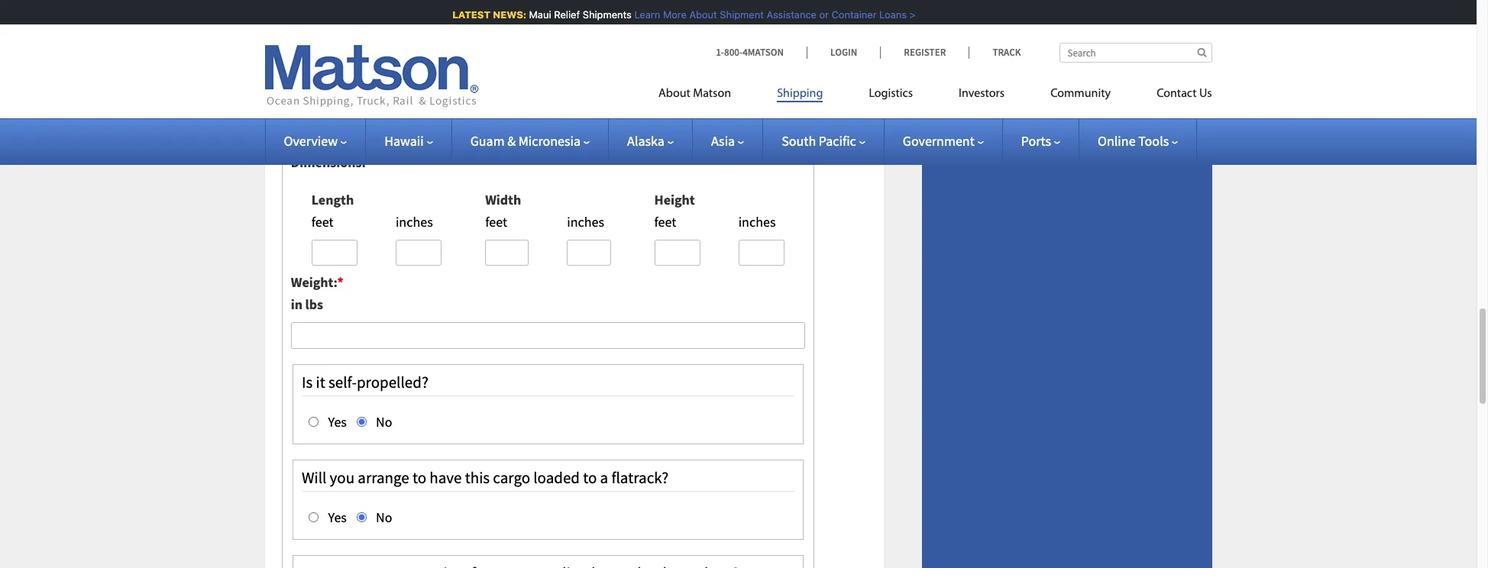 Task type: vqa. For each thing, say whether or not it's contained in the screenshot.
THE HEAD OFFICE OF MATSON BULK FUELS IS LOCATED IN AUCKLAND'S CBD
no



Task type: describe. For each thing, give the bounding box(es) containing it.
search image
[[1198, 47, 1207, 57]]

community link
[[1028, 80, 1134, 112]]

Width text field
[[485, 240, 529, 266]]

feet for length
[[312, 213, 334, 231]]

shipping?
[[373, 84, 431, 101]]

micronesia
[[519, 132, 581, 150]]

hawaii
[[385, 132, 424, 150]]

guam & micronesia link
[[470, 132, 590, 150]]

news:
[[488, 8, 521, 21]]

online
[[1098, 132, 1136, 150]]

inches for width
[[567, 213, 605, 231]]

government
[[903, 132, 975, 150]]

&
[[508, 132, 516, 150]]

* inside weight: * in lbs
[[337, 274, 344, 291]]

arrange
[[358, 468, 409, 488]]

will you arrange to  have this cargo loaded to a flatrack?
[[302, 468, 669, 488]]

have
[[430, 468, 462, 488]]

asia link
[[711, 132, 744, 150]]

Height text field
[[655, 240, 701, 266]]

learn more about shipment assistance or container loans > link
[[629, 8, 911, 21]]

weight: * in lbs
[[291, 274, 344, 313]]

online tools link
[[1098, 132, 1179, 150]]

what are you shipping? *
[[291, 84, 437, 101]]

us
[[1200, 88, 1212, 100]]

overview
[[284, 132, 338, 150]]

register link
[[881, 46, 969, 59]]

investors
[[959, 88, 1005, 100]]

guam
[[470, 132, 505, 150]]

is
[[302, 372, 313, 393]]

logistics
[[869, 88, 913, 100]]

top menu navigation
[[659, 80, 1212, 112]]

>
[[904, 8, 911, 21]]

cargo
[[493, 468, 530, 488]]

south
[[782, 132, 816, 150]]

1 vertical spatial you
[[330, 468, 355, 488]]

alaska link
[[627, 132, 674, 150]]

matson
[[693, 88, 731, 100]]

contact us
[[1157, 88, 1212, 100]]

no for self-
[[373, 413, 392, 431]]

loans
[[874, 8, 902, 21]]

yes for you
[[326, 509, 347, 526]]

loaded
[[534, 468, 580, 488]]

contact
[[1157, 88, 1197, 100]]

date
[[344, 14, 371, 31]]

1-800-4matson link
[[716, 46, 807, 59]]

2 to from the left
[[583, 468, 597, 488]]

no for arrange
[[373, 509, 392, 526]]

government link
[[903, 132, 984, 150]]

planned
[[291, 14, 341, 31]]

1-800-4matson
[[716, 46, 784, 59]]

login link
[[807, 46, 881, 59]]

shipments
[[577, 8, 626, 21]]

Search search field
[[1060, 43, 1212, 63]]

online tools
[[1098, 132, 1169, 150]]

tools
[[1139, 132, 1169, 150]]

or
[[814, 8, 824, 21]]

dimensions:
[[291, 154, 365, 171]]

inches for height
[[739, 213, 776, 231]]

feet for width
[[485, 213, 507, 231]]

contact us link
[[1134, 80, 1212, 112]]

of
[[374, 14, 386, 31]]

4matson
[[743, 46, 784, 59]]



Task type: locate. For each thing, give the bounding box(es) containing it.
2 yes from the top
[[326, 509, 347, 526]]

move:
[[389, 14, 426, 31]]

feet
[[312, 213, 334, 231], [485, 213, 507, 231], [655, 213, 677, 231]]

None text field
[[291, 110, 805, 137], [739, 240, 785, 266], [291, 110, 805, 137], [739, 240, 785, 266]]

self-
[[329, 372, 357, 393]]

feet for height
[[655, 213, 677, 231]]

in
[[291, 296, 303, 313]]

feet down length
[[312, 213, 334, 231]]

2 horizontal spatial feet
[[655, 213, 677, 231]]

no down arrange
[[373, 509, 392, 526]]

ports
[[1022, 132, 1051, 150]]

no down propelled?
[[373, 413, 392, 431]]

track
[[993, 46, 1021, 59]]

a
[[600, 468, 608, 488]]

None text field
[[396, 240, 442, 266], [567, 240, 611, 266], [291, 322, 805, 349], [396, 240, 442, 266], [567, 240, 611, 266], [291, 322, 805, 349]]

about inside top menu navigation
[[659, 88, 691, 100]]

shipment
[[715, 8, 759, 21]]

feet down height
[[655, 213, 677, 231]]

south pacific
[[782, 132, 856, 150]]

it
[[316, 372, 325, 393]]

height
[[655, 191, 695, 209]]

1 vertical spatial no
[[373, 509, 392, 526]]

maui
[[524, 8, 546, 21]]

more
[[658, 8, 682, 21]]

yes for it
[[326, 413, 347, 431]]

overview link
[[284, 132, 347, 150]]

2 inches from the left
[[567, 213, 605, 231]]

None radio
[[356, 417, 366, 427], [309, 513, 319, 523], [356, 513, 366, 523], [356, 417, 366, 427], [309, 513, 319, 523], [356, 513, 366, 523]]

*
[[426, 14, 432, 31], [431, 84, 437, 101], [365, 154, 372, 171], [337, 274, 344, 291]]

0 vertical spatial yes
[[326, 413, 347, 431]]

1 vertical spatial yes
[[326, 509, 347, 526]]

1 no from the top
[[373, 413, 392, 431]]

shipping link
[[754, 80, 846, 112]]

0 vertical spatial you
[[347, 84, 370, 101]]

you
[[347, 84, 370, 101], [330, 468, 355, 488]]

planned date of move: *
[[291, 14, 432, 31]]

investors link
[[936, 80, 1028, 112]]

800-
[[724, 46, 743, 59]]

inches for length
[[396, 213, 433, 231]]

1 feet from the left
[[312, 213, 334, 231]]

about
[[684, 8, 712, 21], [659, 88, 691, 100]]

flatrack?
[[612, 468, 669, 488]]

1 horizontal spatial feet
[[485, 213, 507, 231]]

None radio
[[309, 417, 319, 427]]

0 vertical spatial no
[[373, 413, 392, 431]]

are
[[325, 84, 345, 101]]

mm/dd/yyyy text field
[[291, 40, 805, 67]]

3 feet from the left
[[655, 213, 677, 231]]

assistance
[[761, 8, 811, 21]]

south pacific link
[[782, 132, 866, 150]]

container
[[826, 8, 872, 21]]

None search field
[[1060, 43, 1212, 63]]

about matson link
[[659, 80, 754, 112]]

no
[[373, 413, 392, 431], [373, 509, 392, 526]]

length
[[312, 191, 354, 209]]

1 inches from the left
[[396, 213, 433, 231]]

1 horizontal spatial to
[[583, 468, 597, 488]]

is it self-propelled?
[[302, 372, 429, 393]]

about right more
[[684, 8, 712, 21]]

to left have in the left of the page
[[413, 468, 427, 488]]

relief
[[549, 8, 575, 21]]

dimensions: *
[[291, 154, 372, 171]]

community
[[1051, 88, 1111, 100]]

lbs
[[305, 296, 323, 313]]

to
[[413, 468, 427, 488], [583, 468, 597, 488]]

guam & micronesia
[[470, 132, 581, 150]]

about left matson
[[659, 88, 691, 100]]

feet down width
[[485, 213, 507, 231]]

hawaii link
[[385, 132, 433, 150]]

learn
[[629, 8, 655, 21]]

weight:
[[291, 274, 337, 291]]

width
[[485, 191, 521, 209]]

pacific
[[819, 132, 856, 150]]

1 vertical spatial about
[[659, 88, 691, 100]]

0 horizontal spatial inches
[[396, 213, 433, 231]]

you right the "are"
[[347, 84, 370, 101]]

ports link
[[1022, 132, 1061, 150]]

latest
[[447, 8, 485, 21]]

track link
[[969, 46, 1021, 59]]

Length text field
[[312, 240, 358, 266]]

will
[[302, 468, 327, 488]]

yes down the self- at the left bottom of the page
[[326, 413, 347, 431]]

inches
[[396, 213, 433, 231], [567, 213, 605, 231], [739, 213, 776, 231]]

you right will
[[330, 468, 355, 488]]

propelled?
[[357, 372, 429, 393]]

2 no from the top
[[373, 509, 392, 526]]

0 vertical spatial about
[[684, 8, 712, 21]]

register
[[904, 46, 946, 59]]

login
[[831, 46, 858, 59]]

1 yes from the top
[[326, 413, 347, 431]]

1 to from the left
[[413, 468, 427, 488]]

blue matson logo with ocean, shipping, truck, rail and logistics written beneath it. image
[[265, 45, 479, 108]]

latest news: maui relief shipments learn more about shipment assistance or container loans >
[[447, 8, 911, 21]]

yes down will
[[326, 509, 347, 526]]

2 horizontal spatial inches
[[739, 213, 776, 231]]

asia
[[711, 132, 735, 150]]

0 horizontal spatial to
[[413, 468, 427, 488]]

to left a
[[583, 468, 597, 488]]

yes
[[326, 413, 347, 431], [326, 509, 347, 526]]

what
[[291, 84, 322, 101]]

this
[[465, 468, 490, 488]]

3 inches from the left
[[739, 213, 776, 231]]

about matson
[[659, 88, 731, 100]]

0 horizontal spatial feet
[[312, 213, 334, 231]]

logistics link
[[846, 80, 936, 112]]

1-
[[716, 46, 724, 59]]

shipping
[[777, 88, 823, 100]]

2 feet from the left
[[485, 213, 507, 231]]

alaska
[[627, 132, 665, 150]]

1 horizontal spatial inches
[[567, 213, 605, 231]]



